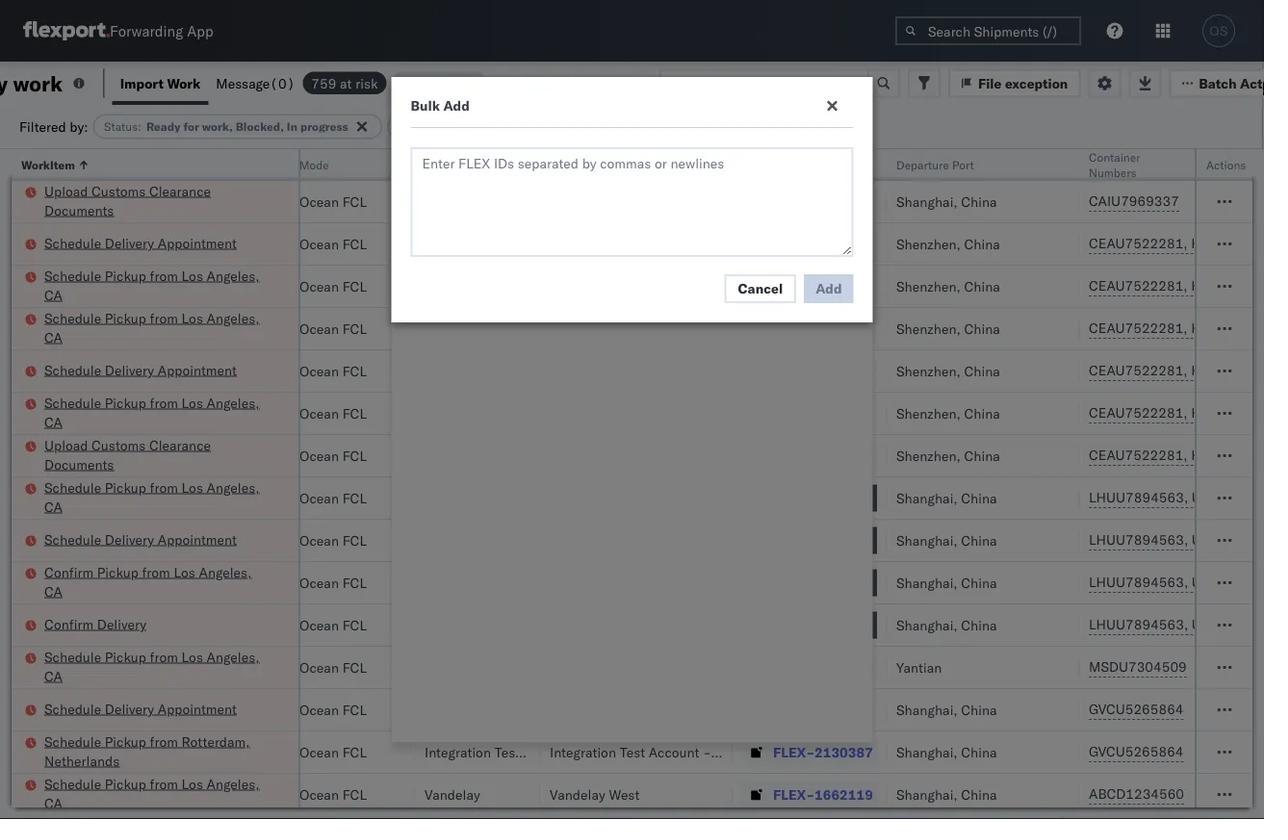 Task type: locate. For each thing, give the bounding box(es) containing it.
mst, down 5:00 pm mst, dec 23, 2022
[[78, 617, 111, 634]]

flex-2130387 up flex-1662119
[[773, 744, 873, 761]]

appointment up 9,
[[158, 362, 237, 378]]

aug
[[115, 193, 141, 210]]

mst, up 12:59 am mst, jan 25, 2023
[[77, 744, 110, 761]]

file exception
[[978, 75, 1068, 91]]

mbl/maw
[[1214, 157, 1264, 172]]

select shipment
[[440, 97, 545, 114]]

1 vertical spatial 9:30 pm mst, jan 23, 2023
[[20, 744, 196, 761]]

pm up netherlands
[[53, 701, 74, 718]]

integration test account - karl lagerfeld
[[550, 744, 800, 761]]

shipment
[[484, 97, 545, 114]]

ocean
[[299, 193, 339, 210], [299, 235, 339, 252], [466, 235, 506, 252], [299, 278, 339, 295], [299, 320, 339, 337], [466, 320, 506, 337], [591, 320, 631, 337], [299, 363, 339, 379], [299, 405, 339, 422], [299, 447, 339, 464], [299, 490, 339, 506], [299, 532, 339, 549], [299, 574, 339, 591], [299, 617, 339, 634], [299, 659, 339, 676], [299, 701, 339, 718], [299, 744, 339, 761], [299, 786, 339, 803]]

1 vertical spatial 12:59 am mst, dec 14, 2022
[[20, 532, 209, 549]]

3 abcdef from the top
[[1214, 574, 1264, 591]]

documents left 9,
[[44, 456, 114, 473]]

1 resize handle column header from the left
[[199, 149, 222, 819]]

0 vertical spatial 9:30
[[20, 701, 49, 718]]

5:00
[[20, 574, 49, 591]]

14, down 9,
[[151, 490, 172, 506]]

0 vertical spatial upload customs clearance documents
[[44, 182, 211, 219]]

1 horizontal spatial bulk add
[[795, 158, 854, 175]]

consignee button
[[540, 153, 713, 172]]

2 hlxu62694 from the top
[[1191, 277, 1264, 294]]

port
[[952, 157, 974, 172]]

2 ocean fcl from the top
[[299, 235, 367, 252]]

flex-2130387
[[773, 701, 873, 718], [773, 744, 873, 761]]

reset
[[504, 74, 540, 91]]

ca for fourth schedule pickup from los angeles, ca button from the bottom
[[44, 414, 63, 430]]

customs left 9,
[[92, 437, 146, 454]]

1 vertical spatial upload
[[44, 437, 88, 454]]

test
[[509, 235, 535, 252], [509, 320, 535, 337], [634, 320, 660, 337], [620, 744, 645, 761]]

reset to default filters button
[[492, 69, 660, 98]]

4 test123 from the top
[[1214, 363, 1264, 379]]

pickup inside confirm pickup from los angeles, ca
[[97, 564, 139, 581]]

6 shanghai, from the top
[[896, 701, 958, 718]]

1 shanghai, from the top
[[896, 193, 958, 210]]

1 vertical spatial clearance
[[149, 437, 211, 454]]

schedule delivery appointment button down aug
[[44, 233, 237, 255]]

0 vertical spatial gvcu5265864
[[1089, 701, 1184, 718]]

shanghai,
[[896, 193, 958, 210], [896, 490, 958, 506], [896, 532, 958, 549], [896, 574, 958, 591], [896, 617, 958, 634], [896, 701, 958, 718], [896, 744, 958, 761], [896, 786, 958, 803]]

angeles, inside confirm pickup from los angeles, ca
[[199, 564, 252, 581]]

customs
[[92, 182, 146, 199], [92, 437, 146, 454]]

1 horizontal spatial bulk
[[795, 158, 824, 175]]

9:30 pm mst, jan 23, 2023
[[20, 701, 196, 718], [20, 744, 196, 761]]

schedule pickup from los angeles, ca for fourth schedule pickup from los angeles, ca button from the bottom
[[44, 394, 260, 430]]

flex-1889466 button
[[742, 485, 877, 512], [742, 485, 877, 512], [742, 527, 877, 554], [742, 527, 877, 554], [742, 570, 877, 596], [742, 570, 877, 596], [742, 612, 877, 639], [742, 612, 877, 639]]

ca for first schedule pickup from los angeles, ca button from the bottom
[[44, 795, 63, 812]]

0 horizontal spatial vandelay
[[425, 786, 480, 803]]

bulk inside button
[[795, 158, 824, 175]]

1 horizontal spatial vandelay
[[550, 786, 605, 803]]

5 flex- from the top
[[773, 363, 815, 379]]

upload customs clearance documents link
[[44, 181, 273, 220], [44, 436, 273, 474]]

3 schedule pickup from los angeles, ca button from the top
[[44, 393, 273, 434]]

departure port
[[896, 157, 974, 172]]

4 resize handle column header from the left
[[392, 149, 415, 819]]

9:30 up netherlands
[[20, 701, 49, 718]]

resize handle column header for workitem
[[275, 149, 298, 819]]

3 schedule delivery appointment link from the top
[[44, 530, 237, 549]]

2 uetu52384 from the top
[[1192, 531, 1264, 548]]

9:30 pm mst, jan 23, 2023 up 12:59 am mst, jan 25, 2023
[[20, 744, 196, 761]]

5 shenzhen, china from the top
[[896, 405, 1000, 422]]

9:30 up 12:59 am mst, jan 25, 2023
[[20, 744, 49, 761]]

23, up the 25,
[[138, 744, 159, 761]]

9 resize handle column header from the left
[[1181, 149, 1205, 819]]

pickup
[[105, 267, 146, 284], [105, 310, 146, 326], [105, 394, 146, 411], [105, 479, 146, 496], [97, 564, 139, 581], [105, 648, 146, 665], [105, 733, 146, 750], [105, 776, 146, 792]]

schedule pickup from los angeles, ca link for fourth schedule pickup from los angeles, ca button from the bottom
[[44, 393, 273, 432]]

add up no
[[443, 97, 470, 114]]

schedule delivery appointment button up confirm pickup from los angeles, ca on the left
[[44, 530, 237, 551]]

1 appointment from the top
[[158, 234, 237, 251]]

cancel
[[738, 280, 783, 297]]

snoozed
[[398, 119, 443, 134]]

2 shenzhen, from the top
[[896, 278, 961, 295]]

2 schedule delivery appointment link from the top
[[44, 361, 237, 380]]

1 horizontal spatial :
[[443, 119, 447, 134]]

2023 right the 25,
[[172, 786, 205, 803]]

2 12:59 am mdt, nov 5, 2022 from the top
[[20, 278, 201, 295]]

mst, down confirm delivery button
[[87, 659, 119, 676]]

progress
[[300, 119, 348, 134]]

2023 right 13,
[[172, 659, 205, 676]]

bulk add up flex-1660288
[[795, 158, 854, 175]]

0 horizontal spatial bulk
[[411, 97, 440, 114]]

resize handle column header for consignee
[[710, 149, 733, 819]]

5 fcl from the top
[[342, 363, 367, 379]]

3 uetu52384 from the top
[[1192, 574, 1264, 591]]

los for sixth schedule pickup from los angeles, ca button from the bottom
[[181, 267, 203, 284]]

2 upload customs clearance documents link from the top
[[44, 436, 273, 474]]

mst, down 12:00 am mst, nov 9, 2022
[[87, 490, 119, 506]]

7 schedule from the top
[[44, 531, 101, 548]]

4 flex-1846748 from the top
[[773, 363, 873, 379]]

gvcu5265864 down the msdu7304509
[[1089, 701, 1184, 718]]

0 vertical spatial 12:59 am mst, dec 14, 2022
[[20, 490, 209, 506]]

1 12:59 am mdt, nov 5, 2022 from the top
[[20, 235, 201, 252]]

5 schedule pickup from los angeles, ca link from the top
[[44, 648, 273, 686]]

upload customs clearance documents
[[44, 182, 211, 219], [44, 437, 211, 473]]

3 12:59 from the top
[[20, 320, 58, 337]]

3 schedule pickup from los angeles, ca link from the top
[[44, 393, 273, 432]]

customs down the deadline button
[[92, 182, 146, 199]]

1 lhuu7894563, from the top
[[1089, 489, 1188, 506]]

2130387 up the 1662119
[[815, 744, 873, 761]]

container numbers button
[[1079, 145, 1185, 180]]

0 vertical spatial bulk add
[[411, 97, 470, 114]]

ca inside confirm pickup from los angeles, ca
[[44, 583, 63, 600]]

:
[[138, 119, 141, 134], [443, 119, 447, 134], [551, 119, 555, 134]]

9 flex- from the top
[[773, 532, 815, 549]]

1 vertical spatial gvcu5265864
[[1089, 743, 1184, 760]]

lagerfeld
[[743, 744, 800, 761]]

bulk
[[411, 97, 440, 114], [795, 158, 824, 175]]

los for fourth schedule pickup from los angeles, ca button from the bottom
[[181, 394, 203, 411]]

1 vertical spatial bulk add
[[795, 158, 854, 175]]

flex-1660288 button
[[742, 188, 877, 215], [742, 188, 877, 215]]

shenzhen,
[[896, 235, 961, 252], [896, 278, 961, 295], [896, 320, 961, 337], [896, 363, 961, 379], [896, 405, 961, 422], [896, 447, 961, 464]]

4 uetu52384 from the top
[[1192, 616, 1264, 633]]

2 1889466 from the top
[[815, 532, 873, 549]]

3 pm from the top
[[53, 744, 74, 761]]

1893174
[[815, 659, 873, 676]]

numbers
[[1089, 165, 1137, 180]]

2 horizontal spatial :
[[551, 119, 555, 134]]

: left 'ready' in the top of the page
[[138, 119, 141, 134]]

los inside confirm pickup from los angeles, ca
[[174, 564, 195, 581]]

flex-1893174
[[773, 659, 873, 676]]

1889466
[[815, 490, 873, 506], [815, 532, 873, 549], [815, 574, 873, 591], [815, 617, 873, 634]]

1 vertical spatial flex-2130387
[[773, 744, 873, 761]]

dec left 24, at the bottom
[[114, 617, 140, 634]]

1 vertical spatial add
[[827, 158, 854, 175]]

8 shanghai, from the top
[[896, 786, 958, 803]]

los for "confirm pickup from los angeles, ca" button
[[174, 564, 195, 581]]

from inside confirm pickup from los angeles, ca
[[142, 564, 170, 581]]

2 pm from the top
[[53, 701, 74, 718]]

12:59 am mst, dec 14, 2022 up 5:00 pm mst, dec 23, 2022
[[20, 532, 209, 549]]

bulk up snoozed
[[411, 97, 440, 114]]

0 vertical spatial flex-2130387
[[773, 701, 873, 718]]

1 vertical spatial maeu94
[[1214, 744, 1264, 761]]

schedule delivery appointment link up confirm pickup from los angeles, ca on the left
[[44, 530, 237, 549]]

deadline
[[20, 157, 67, 172]]

0 vertical spatial 2130387
[[815, 701, 873, 718]]

upload for second upload customs clearance documents link from the bottom of the page
[[44, 182, 88, 199]]

am
[[53, 193, 75, 210], [61, 235, 83, 252], [61, 278, 83, 295], [61, 320, 83, 337], [61, 363, 83, 379], [61, 405, 83, 422], [61, 447, 83, 464], [61, 490, 83, 506], [61, 532, 83, 549], [53, 617, 75, 634], [61, 659, 83, 676], [61, 786, 83, 803]]

by:
[[70, 118, 88, 135]]

pickup inside schedule pickup from rotterdam, netherlands
[[105, 733, 146, 750]]

pickup for 2nd schedule pickup from los angeles, ca button from the top
[[105, 310, 146, 326]]

mst, left 9,
[[87, 447, 119, 464]]

11 schedule from the top
[[44, 776, 101, 792]]

schedule delivery appointment up 9,
[[44, 362, 237, 378]]

upload customs clearance documents for second upload customs clearance documents link from the bottom of the page
[[44, 182, 211, 219]]

14 ocean fcl from the top
[[299, 744, 367, 761]]

exception
[[1005, 75, 1068, 91]]

los
[[181, 267, 203, 284], [181, 310, 203, 326], [181, 394, 203, 411], [181, 479, 203, 496], [174, 564, 195, 581], [181, 648, 203, 665], [181, 776, 203, 792]]

0 vertical spatial confirm
[[44, 564, 93, 581]]

7 resize handle column header from the left
[[864, 149, 887, 819]]

schedule pickup from los angeles, ca for first schedule pickup from los angeles, ca button from the bottom
[[44, 776, 260, 812]]

205 on track
[[400, 75, 479, 91]]

1 vertical spatial risk
[[532, 119, 551, 134]]

1 vertical spatial confirm
[[44, 616, 93, 633]]

4 lhuu7894563, from the top
[[1089, 616, 1188, 633]]

1 vertical spatial pm
[[53, 701, 74, 718]]

12 fcl from the top
[[342, 659, 367, 676]]

0 vertical spatial upload customs clearance documents button
[[44, 181, 273, 222]]

jan
[[123, 659, 144, 676], [113, 701, 135, 718], [113, 744, 135, 761], [123, 786, 144, 803]]

1 fcl from the top
[[342, 193, 367, 210]]

4 ca from the top
[[44, 498, 63, 515]]

resize handle column header
[[199, 149, 222, 819], [267, 149, 290, 819], [275, 149, 298, 819], [392, 149, 415, 819], [517, 149, 540, 819], [710, 149, 733, 819], [864, 149, 887, 819], [1056, 149, 1079, 819], [1181, 149, 1205, 819], [1230, 149, 1253, 819]]

0 vertical spatial 14,
[[151, 490, 172, 506]]

5 schedule from the top
[[44, 394, 101, 411]]

upload down 'workitem'
[[44, 182, 88, 199]]

at risk : overdue, due soon
[[517, 119, 664, 134]]

gvcu5265864 up 'abcd1234560' at bottom
[[1089, 743, 1184, 760]]

jan up 12:59 am mst, jan 25, 2023
[[113, 744, 135, 761]]

upload left 9,
[[44, 437, 88, 454]]

0 vertical spatial clearance
[[149, 182, 211, 199]]

23, up schedule pickup from rotterdam, netherlands
[[138, 701, 159, 718]]

7 flex- from the top
[[773, 447, 815, 464]]

upload customs clearance documents for 1st upload customs clearance documents link from the bottom
[[44, 437, 211, 473]]

2 customs from the top
[[92, 437, 146, 454]]

client
[[425, 157, 456, 172]]

schedule delivery appointment
[[44, 234, 237, 251], [44, 362, 237, 378], [44, 531, 237, 548], [44, 700, 237, 717]]

yantian
[[896, 659, 942, 676]]

documents left aug
[[44, 202, 114, 219]]

0 vertical spatial upload
[[44, 182, 88, 199]]

8 schedule from the top
[[44, 648, 101, 665]]

schedule delivery appointment up schedule pickup from rotterdam, netherlands
[[44, 700, 237, 717]]

4 hlxu62694 from the top
[[1191, 362, 1264, 379]]

msdu7304509
[[1089, 659, 1187, 675]]

4 1889466 from the top
[[815, 617, 873, 634]]

0 vertical spatial customs
[[92, 182, 146, 199]]

: right at
[[551, 119, 555, 134]]

forwarding app
[[110, 22, 213, 40]]

4 ceau7522281, from the top
[[1089, 362, 1188, 379]]

3 shanghai, from the top
[[896, 532, 958, 549]]

2 : from the left
[[443, 119, 447, 134]]

ceau7522281,
[[1089, 235, 1188, 252], [1089, 277, 1188, 294], [1089, 320, 1188, 337], [1089, 362, 1188, 379], [1089, 404, 1188, 421], [1089, 447, 1188, 464]]

forwarding app link
[[23, 21, 213, 40]]

from inside schedule pickup from rotterdam, netherlands
[[150, 733, 178, 750]]

pickup for 3rd schedule pickup from los angeles, ca button from the bottom of the page
[[105, 479, 146, 496]]

abcdef
[[1214, 490, 1264, 506], [1214, 532, 1264, 549], [1214, 574, 1264, 591], [1214, 617, 1264, 634]]

jan down 12:59 am mst, jan 13, 2023
[[113, 701, 135, 718]]

1 vertical spatial 14,
[[151, 532, 172, 549]]

maeu94 down maeu97
[[1214, 701, 1264, 718]]

1 flex-1846748 from the top
[[773, 235, 873, 252]]

1 vertical spatial 9:30
[[20, 744, 49, 761]]

2 9:30 pm mst, jan 23, 2023 from the top
[[20, 744, 196, 761]]

schedule delivery appointment up confirm pickup from los angeles, ca on the left
[[44, 531, 237, 548]]

4 ocean fcl from the top
[[299, 320, 367, 337]]

schedule delivery appointment link up schedule pickup from rotterdam, netherlands
[[44, 700, 237, 719]]

2130387 down 1893174
[[815, 701, 873, 718]]

0 vertical spatial pm
[[53, 574, 74, 591]]

1 vertical spatial documents
[[44, 456, 114, 473]]

3 ceau7522281, from the top
[[1089, 320, 1188, 337]]

bulk right id
[[795, 158, 824, 175]]

9:30 pm mst, jan 23, 2023 down 12:59 am mst, jan 13, 2023
[[20, 701, 196, 718]]

1 flex-1889466 from the top
[[773, 490, 873, 506]]

1 flex- from the top
[[773, 193, 815, 210]]

pm
[[53, 574, 74, 591], [53, 701, 74, 718], [53, 744, 74, 761]]

1 vertical spatial upload customs clearance documents
[[44, 437, 211, 473]]

add up 1660288
[[827, 158, 854, 175]]

pickup for 'schedule pickup from rotterdam, netherlands' button
[[105, 733, 146, 750]]

: left no
[[443, 119, 447, 134]]

resize handle column header for departure port
[[1056, 149, 1079, 819]]

confirm delivery button
[[44, 615, 146, 636]]

0 vertical spatial documents
[[44, 202, 114, 219]]

1662119
[[815, 786, 873, 803]]

schedule delivery appointment for 3rd schedule delivery appointment 'link' from the top of the page
[[44, 531, 237, 548]]

0 vertical spatial 23,
[[142, 574, 163, 591]]

3 schedule delivery appointment from the top
[[44, 531, 237, 548]]

2 vertical spatial pm
[[53, 744, 74, 761]]

appointment up confirm pickup from los angeles, ca link
[[158, 531, 237, 548]]

1 vertical spatial 2130387
[[815, 744, 873, 761]]

2 upload customs clearance documents from the top
[[44, 437, 211, 473]]

flex-1846748 button
[[742, 231, 877, 258], [742, 231, 877, 258], [742, 273, 877, 300], [742, 273, 877, 300], [742, 315, 877, 342], [742, 315, 877, 342], [742, 358, 877, 385], [742, 358, 877, 385], [742, 400, 877, 427], [742, 400, 877, 427], [742, 442, 877, 469], [742, 442, 877, 469]]

4 schedule pickup from los angeles, ca link from the top
[[44, 478, 273, 517]]

reset to default filters
[[504, 74, 648, 91]]

6 shenzhen, from the top
[[896, 447, 961, 464]]

14, up confirm pickup from los angeles, ca link
[[151, 532, 172, 549]]

los for 3rd schedule pickup from los angeles, ca button from the bottom of the page
[[181, 479, 203, 496]]

integration
[[550, 744, 616, 761]]

0 vertical spatial bulk
[[411, 97, 440, 114]]

11 ocean fcl from the top
[[299, 617, 367, 634]]

ca
[[44, 286, 63, 303], [44, 329, 63, 346], [44, 414, 63, 430], [44, 498, 63, 515], [44, 583, 63, 600], [44, 668, 63, 685], [44, 795, 63, 812]]

1 confirm from the top
[[44, 564, 93, 581]]

schedule pickup from los angeles, ca link for 3rd schedule pickup from los angeles, ca button from the bottom of the page
[[44, 478, 273, 517]]

6 schedule pickup from los angeles, ca from the top
[[44, 776, 260, 812]]

1 vertical spatial customs
[[92, 437, 146, 454]]

schedule delivery appointment down aug
[[44, 234, 237, 251]]

soon
[[637, 119, 664, 134]]

0 horizontal spatial :
[[138, 119, 141, 134]]

schedule delivery appointment link down aug
[[44, 233, 237, 253]]

2 schedule delivery appointment button from the top
[[44, 361, 237, 382]]

to
[[543, 74, 556, 91]]

upload
[[44, 182, 88, 199], [44, 437, 88, 454]]

0 vertical spatial upload customs clearance documents link
[[44, 181, 273, 220]]

schedule pickup from los angeles, ca for 2nd schedule pickup from los angeles, ca button from the top
[[44, 310, 260, 346]]

dec up confirm pickup from los angeles, ca on the left
[[123, 532, 148, 549]]

schedule delivery appointment link up 9,
[[44, 361, 237, 380]]

jan left the 25,
[[123, 786, 144, 803]]

Search Shipments (/) text field
[[895, 16, 1081, 45]]

4 shenzhen, china from the top
[[896, 363, 1000, 379]]

pm right 5:00
[[53, 574, 74, 591]]

2 flex- from the top
[[773, 235, 815, 252]]

china
[[961, 193, 997, 210], [964, 235, 1000, 252], [964, 278, 1000, 295], [964, 320, 1000, 337], [964, 363, 1000, 379], [964, 405, 1000, 422], [964, 447, 1000, 464], [961, 490, 997, 506], [961, 532, 997, 549], [961, 574, 997, 591], [961, 617, 997, 634], [961, 701, 997, 718], [961, 744, 997, 761], [961, 786, 997, 803]]

schedule pickup from los angeles, ca button
[[44, 266, 273, 307], [44, 309, 273, 349], [44, 393, 273, 434], [44, 478, 273, 518], [44, 648, 273, 688], [44, 775, 273, 815]]

1 vertical spatial bulk
[[795, 158, 824, 175]]

5 hlxu62694 from the top
[[1191, 404, 1264, 421]]

schedule pickup from los angeles, ca link for sixth schedule pickup from los angeles, ca button from the bottom
[[44, 266, 273, 305]]

appointment down 19,
[[158, 234, 237, 251]]

from
[[150, 267, 178, 284], [150, 310, 178, 326], [150, 394, 178, 411], [150, 479, 178, 496], [142, 564, 170, 581], [150, 648, 178, 665], [150, 733, 178, 750], [150, 776, 178, 792]]

schedule
[[44, 234, 101, 251], [44, 267, 101, 284], [44, 310, 101, 326], [44, 362, 101, 378], [44, 394, 101, 411], [44, 479, 101, 496], [44, 531, 101, 548], [44, 648, 101, 665], [44, 700, 101, 717], [44, 733, 101, 750], [44, 776, 101, 792]]

205
[[400, 75, 425, 91]]

confirm inside confirm pickup from los angeles, ca
[[44, 564, 93, 581]]

1 upload customs clearance documents link from the top
[[44, 181, 273, 220]]

maeu94 up -- at the right bottom
[[1214, 744, 1264, 761]]

1 : from the left
[[138, 119, 141, 134]]

pm up 12:59 am mst, jan 25, 2023
[[53, 744, 74, 761]]

schedule delivery appointment for third schedule delivery appointment 'link' from the bottom
[[44, 362, 237, 378]]

1 vertical spatial upload customs clearance documents button
[[44, 436, 273, 476]]

1 horizontal spatial add
[[827, 158, 854, 175]]

25,
[[148, 786, 168, 803]]

resize handle column header for container numbers
[[1181, 149, 1205, 819]]

2130387
[[815, 701, 873, 718], [815, 744, 873, 761]]

vandelay for vandelay
[[425, 786, 480, 803]]

1 1889466 from the top
[[815, 490, 873, 506]]

15 flex- from the top
[[773, 786, 815, 803]]

1 vertical spatial upload customs clearance documents link
[[44, 436, 273, 474]]

12:59 am mst, dec 14, 2022 down 12:00 am mst, nov 9, 2022
[[20, 490, 209, 506]]

confirm inside button
[[44, 616, 93, 633]]

2 resize handle column header from the left
[[267, 149, 290, 819]]

0 vertical spatial risk
[[355, 75, 378, 91]]

flex-2130387 down 'flex-1893174'
[[773, 701, 873, 718]]

1 horizontal spatial risk
[[532, 119, 551, 134]]

0 vertical spatial 9:30 pm mst, jan 23, 2023
[[20, 701, 196, 718]]

bulk add up snoozed : no
[[411, 97, 470, 114]]

schedule delivery appointment button up schedule pickup from rotterdam, netherlands
[[44, 700, 237, 721]]

2 upload customs clearance documents button from the top
[[44, 436, 273, 476]]

2 vandelay from the left
[[550, 786, 605, 803]]

schedule delivery appointment button up 9,
[[44, 361, 237, 382]]

2 gvcu5265864 from the top
[[1089, 743, 1184, 760]]

status
[[104, 119, 138, 134]]

9,
[[151, 447, 164, 464]]

schedule inside schedule pickup from rotterdam, netherlands
[[44, 733, 101, 750]]

6 flex-1846748 from the top
[[773, 447, 873, 464]]

0 vertical spatial maeu94
[[1214, 701, 1264, 718]]

1 documents from the top
[[44, 202, 114, 219]]

0 horizontal spatial risk
[[355, 75, 378, 91]]

filters
[[609, 74, 648, 91]]

schedule delivery appointment button
[[44, 233, 237, 255], [44, 361, 237, 382], [44, 530, 237, 551], [44, 700, 237, 721]]

5 schedule pickup from los angeles, ca from the top
[[44, 648, 260, 685]]

track
[[447, 75, 479, 91]]

23, up 24, at the bottom
[[142, 574, 163, 591]]

15 fcl from the top
[[342, 786, 367, 803]]

default
[[560, 74, 606, 91]]

appointment up rotterdam,
[[158, 700, 237, 717]]

appointment for third schedule delivery appointment 'link' from the bottom
[[158, 362, 237, 378]]

0 horizontal spatial add
[[443, 97, 470, 114]]

1 schedule pickup from los angeles, ca link from the top
[[44, 266, 273, 305]]

test123
[[1214, 235, 1264, 252], [1214, 278, 1264, 295], [1214, 320, 1264, 337], [1214, 363, 1264, 379], [1214, 405, 1264, 422], [1214, 447, 1264, 464]]

2 shenzhen, china from the top
[[896, 278, 1000, 295]]

1 5, from the top
[[152, 235, 165, 252]]

confirm pickup from los angeles, ca button
[[44, 563, 273, 603]]

3 appointment from the top
[[158, 531, 237, 548]]



Task type: describe. For each thing, give the bounding box(es) containing it.
message (0)
[[216, 75, 295, 91]]

3 shenzhen, china from the top
[[896, 320, 1000, 337]]

2 test123 from the top
[[1214, 278, 1264, 295]]

4 shenzhen, from the top
[[896, 363, 961, 379]]

1 2130387 from the top
[[815, 701, 873, 718]]

karl
[[715, 744, 740, 761]]

acti
[[1240, 75, 1264, 91]]

10 ocean fcl from the top
[[299, 574, 367, 591]]

pickup for "confirm pickup from los angeles, ca" button
[[97, 564, 139, 581]]

schedule pickup from rotterdam, netherlands link
[[44, 732, 273, 771]]

14 fcl from the top
[[342, 744, 367, 761]]

1 vertical spatial 23,
[[138, 701, 159, 718]]

import work
[[120, 75, 201, 91]]

maeu97
[[1214, 659, 1264, 676]]

11 flex- from the top
[[773, 617, 815, 634]]

departure port button
[[887, 153, 1060, 172]]

los for first schedule pickup from los angeles, ca button from the bottom
[[181, 776, 203, 792]]

ca for 2nd schedule pickup from los angeles, ca button from the top
[[44, 329, 63, 346]]

1 schedule pickup from los angeles, ca button from the top
[[44, 266, 273, 307]]

confirm delivery link
[[44, 615, 146, 634]]

actions
[[1206, 157, 1246, 172]]

confirm for confirm delivery
[[44, 616, 93, 633]]

2 flex-1889466 from the top
[[773, 532, 873, 549]]

import work button
[[112, 62, 208, 105]]

6 1846748 from the top
[[815, 447, 873, 464]]

9 fcl from the top
[[342, 532, 367, 549]]

ca for sixth schedule pickup from los angeles, ca button from the bottom
[[44, 286, 63, 303]]

ymluw2
[[1214, 193, 1264, 210]]

los for 2nd schedule pickup from los angeles, ca button from the top
[[181, 310, 203, 326]]

3 fcl from the top
[[342, 278, 367, 295]]

schedule pickup from los angeles, ca link for first schedule pickup from los angeles, ca button from the bottom
[[44, 775, 273, 813]]

6 flex- from the top
[[773, 405, 815, 422]]

3 5, from the top
[[152, 320, 165, 337]]

schedule pickup from rotterdam, netherlands button
[[44, 732, 273, 773]]

4 schedule delivery appointment link from the top
[[44, 700, 237, 719]]

5:00 pm mst, dec 23, 2022
[[20, 574, 200, 591]]

6 shanghai, china from the top
[[896, 701, 997, 718]]

Enter FLEX IDs separated by commas or newlines text field
[[411, 147, 854, 257]]

schedule pickup from los angeles, ca for 2nd schedule pickup from los angeles, ca button from the bottom
[[44, 648, 260, 685]]

7:00 am mst, dec 24, 2022
[[20, 617, 201, 634]]

pickup for first schedule pickup from los angeles, ca button from the bottom
[[105, 776, 146, 792]]

2 ceau7522281, from the top
[[1089, 277, 1188, 294]]

pickup for 2nd schedule pickup from los angeles, ca button from the bottom
[[105, 648, 146, 665]]

759 at risk
[[311, 75, 378, 91]]

4 schedule pickup from los angeles, ca button from the top
[[44, 478, 273, 518]]

schedule pickup from los angeles, ca for sixth schedule pickup from los angeles, ca button from the bottom
[[44, 267, 260, 303]]

bulk add button
[[795, 147, 854, 186]]

1 pm from the top
[[53, 574, 74, 591]]

14 flex- from the top
[[773, 744, 815, 761]]

5 1846748 from the top
[[815, 405, 873, 422]]

7 12:59 from the top
[[20, 532, 58, 549]]

mst, up confirm delivery
[[77, 574, 110, 591]]

batch acti
[[1199, 75, 1264, 91]]

departure
[[896, 157, 949, 172]]

clearance for second upload customs clearance documents link from the bottom of the page
[[149, 182, 211, 199]]

abcd1234560
[[1089, 786, 1184, 803]]

--
[[1214, 786, 1231, 803]]

schedule delivery appointment for 1st schedule delivery appointment 'link'
[[44, 234, 237, 251]]

2 1846748 from the top
[[815, 278, 873, 295]]

dec up 7:00 am mst, dec 24, 2022
[[113, 574, 139, 591]]

netherlands
[[44, 752, 120, 769]]

work,
[[202, 119, 233, 134]]

1 14, from the top
[[151, 490, 172, 506]]

select
[[440, 97, 480, 114]]

2023 up the 25,
[[162, 744, 196, 761]]

2 schedule from the top
[[44, 267, 101, 284]]

: for snoozed
[[443, 119, 447, 134]]

documents for 1st upload customs clearance documents link from the bottom
[[44, 456, 114, 473]]

ca for 2nd schedule pickup from los angeles, ca button from the bottom
[[44, 668, 63, 685]]

2 vertical spatial 23,
[[138, 744, 159, 761]]

1 uetu52384 from the top
[[1192, 489, 1264, 506]]

3 1889466 from the top
[[815, 574, 873, 591]]

id
[[767, 157, 779, 172]]

12:00 am mst, nov 9, 2022
[[20, 447, 200, 464]]

24,
[[143, 617, 164, 634]]

due
[[612, 119, 634, 134]]

flexport. image
[[23, 21, 110, 40]]

schedule pickup from los angeles, ca for 3rd schedule pickup from los angeles, ca button from the bottom of the page
[[44, 479, 260, 515]]

1660288
[[815, 193, 873, 210]]

2 shanghai, from the top
[[896, 490, 958, 506]]

15 ocean fcl from the top
[[299, 786, 367, 803]]

1 customs from the top
[[92, 182, 146, 199]]

mbl/maw button
[[1205, 153, 1264, 172]]

0 horizontal spatial bulk add
[[411, 97, 470, 114]]

mode button
[[290, 153, 396, 172]]

3 flex-1889466 from the top
[[773, 574, 873, 591]]

3 : from the left
[[551, 119, 555, 134]]

jan left 13,
[[123, 659, 144, 676]]

appointment for 3rd schedule delivery appointment 'link' from the top of the page
[[158, 531, 237, 548]]

confirm pickup from los angeles, ca link
[[44, 563, 273, 601]]

1 12:59 from the top
[[20, 235, 58, 252]]

forwarding
[[110, 22, 183, 40]]

vandelay west
[[550, 786, 640, 803]]

schedule delivery appointment for first schedule delivery appointment 'link' from the bottom
[[44, 700, 237, 717]]

search shipments
[[421, 157, 532, 174]]

os
[[1210, 24, 1228, 38]]

flex
[[742, 157, 764, 172]]

schedule pickup from los angeles, ca link for 2nd schedule pickup from los angeles, ca button from the top
[[44, 309, 273, 347]]

deadline button
[[11, 153, 203, 172]]

10 fcl from the top
[[342, 574, 367, 591]]

ca for "confirm pickup from los angeles, ca" button
[[44, 583, 63, 600]]

5 shanghai, china from the top
[[896, 617, 997, 634]]

2 fcl from the top
[[342, 235, 367, 252]]

2 lhuu7894563, uetu52384 from the top
[[1089, 531, 1264, 548]]

dec down 12:00 am mst, nov 9, 2022
[[123, 490, 148, 506]]

5 schedule pickup from los angeles, ca button from the top
[[44, 648, 273, 688]]

in
[[287, 119, 297, 134]]

2023 up schedule pickup from rotterdam, netherlands link
[[162, 701, 196, 718]]

schedule pickup from los angeles, ca link for 2nd schedule pickup from los angeles, ca button from the bottom
[[44, 648, 273, 686]]

4 12:59 from the top
[[20, 363, 58, 379]]

pickup for fourth schedule pickup from los angeles, ca button from the bottom
[[105, 394, 146, 411]]

resize handle column header for mode
[[392, 149, 415, 819]]

1 schedule delivery appointment link from the top
[[44, 233, 237, 253]]

3 test123 from the top
[[1214, 320, 1264, 337]]

1 hlxu62694 from the top
[[1191, 235, 1264, 252]]

resize handle column header for deadline
[[199, 149, 222, 819]]

no
[[451, 119, 467, 134]]

5 12:59 am mdt, nov 5, 2022 from the top
[[20, 405, 201, 422]]

consignee
[[550, 157, 605, 172]]

pickup for sixth schedule pickup from los angeles, ca button from the bottom
[[105, 267, 146, 284]]

759
[[311, 75, 336, 91]]

7:00
[[20, 617, 49, 634]]

2 12:59 am mst, dec 14, 2022 from the top
[[20, 532, 209, 549]]

3 ceau7522281, hlxu62694 from the top
[[1089, 320, 1264, 337]]

6 hlxu62694 from the top
[[1191, 447, 1264, 464]]

4 shanghai, china from the top
[[896, 574, 997, 591]]

6 schedule from the top
[[44, 479, 101, 496]]

: for status
[[138, 119, 141, 134]]

2 lhuu7894563, from the top
[[1089, 531, 1188, 548]]

0 vertical spatial add
[[443, 97, 470, 114]]

ready
[[146, 119, 181, 134]]

rotterdam,
[[181, 733, 250, 750]]

batch
[[1199, 75, 1237, 91]]

4 ceau7522281, hlxu62694 from the top
[[1089, 362, 1264, 379]]

flex-1660288
[[773, 193, 873, 210]]

container numbers
[[1089, 150, 1141, 180]]

5 test123 from the top
[[1214, 405, 1264, 422]]

confirm for confirm pickup from los angeles, ca
[[44, 564, 93, 581]]

1 shanghai, china from the top
[[896, 193, 997, 210]]

12:59 am mst, jan 25, 2023
[[20, 786, 205, 803]]

3 schedule delivery appointment button from the top
[[44, 530, 237, 551]]

7 fcl from the top
[[342, 447, 367, 464]]

appointment for first schedule delivery appointment 'link' from the bottom
[[158, 700, 237, 717]]

delivery inside button
[[97, 616, 146, 633]]

documents for second upload customs clearance documents link from the bottom of the page
[[44, 202, 114, 219]]

3 1846748 from the top
[[815, 320, 873, 337]]

2 2130387 from the top
[[815, 744, 873, 761]]

4 abcdef from the top
[[1214, 617, 1264, 634]]

workitem
[[21, 157, 75, 172]]

4 schedule from the top
[[44, 362, 101, 378]]

8 fcl from the top
[[342, 490, 367, 506]]

12 ocean fcl from the top
[[299, 659, 367, 676]]

flex-1662119
[[773, 786, 873, 803]]

1 schedule from the top
[[44, 234, 101, 251]]

5 ceau7522281, hlxu62694 from the top
[[1089, 404, 1264, 421]]

2 schedule pickup from los angeles, ca button from the top
[[44, 309, 273, 349]]

4 flex-1889466 from the top
[[773, 617, 873, 634]]

flex id
[[742, 157, 779, 172]]

mst, up 5:00 pm mst, dec 23, 2022
[[87, 532, 119, 549]]

2 flex-2130387 from the top
[[773, 744, 873, 761]]

appointment for 1st schedule delivery appointment 'link'
[[158, 234, 237, 251]]

batch acti button
[[1169, 69, 1264, 98]]

mst, down netherlands
[[87, 786, 119, 803]]

1 12:59 am mst, dec 14, 2022 from the top
[[20, 490, 209, 506]]

account
[[649, 744, 700, 761]]

1:00 am mdt, aug 19, 2022
[[20, 193, 202, 210]]

2 flex-1846748 from the top
[[773, 278, 873, 295]]

8 12:59 from the top
[[20, 659, 58, 676]]

workitem button
[[12, 153, 279, 172]]

filtered by:
[[19, 118, 88, 135]]

mst, down 12:59 am mst, jan 13, 2023
[[77, 701, 110, 718]]

work
[[167, 75, 201, 91]]

5 shanghai, from the top
[[896, 617, 958, 634]]

os button
[[1197, 9, 1241, 53]]

message
[[216, 75, 270, 91]]

at
[[340, 75, 352, 91]]

5 ocean fcl from the top
[[299, 363, 367, 379]]

2 maeu94 from the top
[[1214, 744, 1264, 761]]

import
[[120, 75, 164, 91]]

confirm pickup from los angeles, ca
[[44, 564, 252, 600]]

2 14, from the top
[[151, 532, 172, 549]]

19,
[[144, 193, 165, 210]]

for
[[183, 119, 199, 134]]

add inside button
[[827, 158, 854, 175]]

3 flex-1846748 from the top
[[773, 320, 873, 337]]

3 flex- from the top
[[773, 278, 815, 295]]

5 5, from the top
[[152, 405, 165, 422]]

3 12:59 am mdt, nov 5, 2022 from the top
[[20, 320, 201, 337]]

mode
[[299, 157, 329, 172]]

client name button
[[415, 153, 521, 172]]

ca for 3rd schedule pickup from los angeles, ca button from the bottom of the page
[[44, 498, 63, 515]]

clearance for 1st upload customs clearance documents link from the bottom
[[149, 437, 211, 454]]

12:00
[[20, 447, 58, 464]]

13,
[[148, 659, 168, 676]]

resize handle column header for client name
[[517, 149, 540, 819]]

1:00
[[20, 193, 49, 210]]

los for 2nd schedule pickup from los angeles, ca button from the bottom
[[181, 648, 203, 665]]

8 shanghai, china from the top
[[896, 786, 997, 803]]

Search Work text field
[[660, 69, 869, 98]]

1 maeu94 from the top
[[1214, 701, 1264, 718]]

5 flex-1846748 from the top
[[773, 405, 873, 422]]

cancel button
[[724, 274, 796, 303]]

blocked,
[[236, 119, 284, 134]]

13 fcl from the top
[[342, 701, 367, 718]]

12:59 am mst, jan 13, 2023
[[20, 659, 205, 676]]

upload for 1st upload customs clearance documents link from the bottom
[[44, 437, 88, 454]]

3 schedule from the top
[[44, 310, 101, 326]]

vandelay for vandelay west
[[550, 786, 605, 803]]

container
[[1089, 150, 1141, 164]]



Task type: vqa. For each thing, say whether or not it's contained in the screenshot.
FOR
yes



